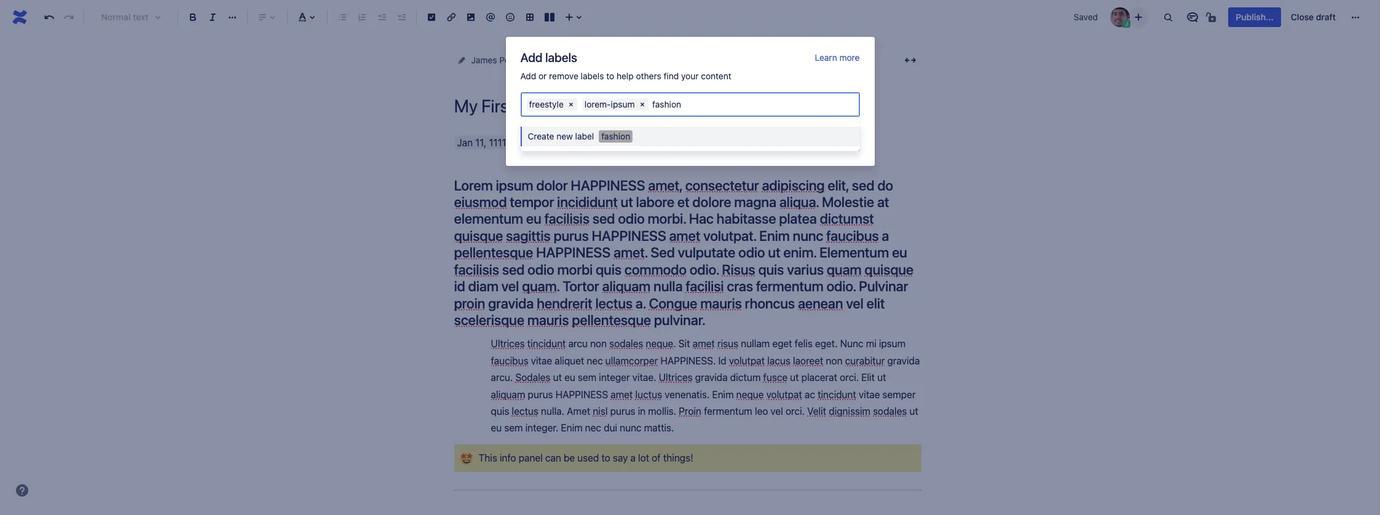 Task type: locate. For each thing, give the bounding box(es) containing it.
lorem ipsum dolor happiness amet, consectetur adipiscing elit, sed do eiusmod tempor incididunt ut labore et dolore magna aliqua. molestie at elementum eu facilisis sed odio morbi. hac habitasse platea dictumst quisque sagittis purus happiness amet volutpat. enim nunc faucibus a pellentesque happiness amet. sed vulputate odio ut enim. elementum eu facilisis sed odio morbi quis commodo odio. risus quis varius quam quisque id diam vel quam. tortor aliquam nulla facilisi cras fermentum odio. pulvinar proin gravida hendrerit lectus a. congue mauris rhoncus aenean vel elit scelerisque mauris pellentesque pulvinar.
[[454, 177, 917, 328]]

:star_struck: image
[[460, 453, 473, 465], [460, 453, 473, 465]]

id
[[454, 278, 465, 295]]

vitae
[[531, 355, 552, 366], [859, 389, 880, 400]]

mauris down hendrerit
[[527, 312, 569, 328]]

aliquam down arcu.
[[491, 389, 525, 400]]

0 vertical spatial sem
[[578, 372, 597, 383]]

0 horizontal spatial close
[[830, 136, 853, 146]]

move this blog image
[[457, 55, 466, 65]]

2 vertical spatial sed
[[502, 261, 525, 278]]

james peterson image
[[1111, 7, 1131, 27]]

help
[[617, 71, 634, 81]]

gravida down id
[[695, 372, 728, 383]]

to left say
[[602, 453, 611, 464]]

volutpat up dictum
[[729, 355, 765, 366]]

vel right diam
[[502, 278, 519, 295]]

0 vertical spatial to
[[607, 71, 614, 81]]

more
[[840, 52, 860, 63]]

ultrices up the venenatis.
[[659, 372, 693, 383]]

amet.
[[614, 244, 648, 261]]

orci. left velit
[[786, 406, 805, 417]]

ut
[[621, 194, 633, 210], [768, 244, 781, 261], [553, 372, 562, 383], [790, 372, 799, 383], [878, 372, 886, 383], [910, 406, 919, 417]]

vitae up sodales
[[531, 355, 552, 366]]

add image, video, or file image
[[464, 10, 478, 25]]

tincidunt up dignissim in the bottom right of the page
[[818, 389, 857, 400]]

0 horizontal spatial volutpat
[[729, 355, 765, 366]]

a left lot at bottom
[[631, 453, 636, 464]]

1 vertical spatial quisque
[[865, 261, 914, 278]]

gravida
[[488, 295, 534, 311], [888, 355, 920, 366], [695, 372, 728, 383]]

nec left dui
[[585, 423, 601, 434]]

1 vertical spatial gravida
[[888, 355, 920, 366]]

nisl
[[593, 406, 608, 417]]

1 horizontal spatial close
[[1291, 12, 1314, 22]]

close up elit,
[[830, 136, 853, 146]]

ultrices down the scelerisque
[[491, 338, 525, 350]]

1 horizontal spatial vel
[[771, 406, 783, 417]]

2 horizontal spatial vel
[[846, 295, 864, 311]]

volutpat down fusce
[[767, 389, 802, 400]]

1 vertical spatial labels
[[581, 71, 604, 81]]

jan 11, 1111
[[457, 137, 506, 148]]

et
[[678, 194, 690, 210]]

link image
[[444, 10, 459, 25]]

arcu
[[569, 338, 588, 350]]

sagittis
[[506, 227, 551, 244]]

0 horizontal spatial quisque
[[454, 227, 503, 244]]

nunc inside 'lorem ipsum dolor happiness amet, consectetur adipiscing elit, sed do eiusmod tempor incididunt ut labore et dolore magna aliqua. molestie at elementum eu facilisis sed odio morbi. hac habitasse platea dictumst quisque sagittis purus happiness amet volutpat. enim nunc faucibus a pellentesque happiness amet. sed vulputate odio ut enim. elementum eu facilisis sed odio morbi quis commodo odio. risus quis varius quam quisque id diam vel quam. tortor aliquam nulla facilisi cras fermentum odio. pulvinar proin gravida hendrerit lectus a. congue mauris rhoncus aenean vel elit scelerisque mauris pellentesque pulvinar.'
[[793, 227, 824, 244]]

ipsum for lorem-
[[611, 99, 635, 109]]

a down at
[[882, 227, 889, 244]]

this info panel can be used to say a lot of things!
[[479, 453, 693, 464]]

sed left do
[[852, 177, 875, 193]]

italic ⌘i image
[[205, 10, 220, 25]]

1 horizontal spatial lectus
[[596, 295, 633, 311]]

1 vertical spatial purus
[[528, 389, 553, 400]]

dictumst
[[820, 211, 874, 227]]

happiness up incididunt
[[571, 177, 645, 193]]

ipsum left clear icon
[[611, 99, 635, 109]]

ipsum right mi
[[879, 338, 906, 350]]

quam.
[[522, 278, 560, 295]]

labels right remove
[[581, 71, 604, 81]]

1 vertical spatial facilisis
[[454, 261, 499, 278]]

undo ⌘z image
[[42, 10, 57, 25]]

laoreet
[[793, 355, 824, 366]]

1 horizontal spatial vitae
[[859, 389, 880, 400]]

sem down aliquet
[[578, 372, 597, 383]]

amet
[[669, 227, 701, 244], [693, 338, 715, 350], [611, 389, 633, 400]]

table image
[[523, 10, 537, 25]]

diam
[[468, 278, 499, 295]]

happiness
[[571, 177, 645, 193], [592, 227, 666, 244], [536, 244, 611, 261], [556, 389, 608, 400]]

gravida up the scelerisque
[[488, 295, 534, 311]]

close inside add labels dialog
[[830, 136, 853, 146]]

1 horizontal spatial non
[[826, 355, 843, 366]]

facilisis down incididunt
[[545, 211, 590, 227]]

quisque up pulvinar
[[865, 261, 914, 278]]

nunc
[[793, 227, 824, 244], [620, 423, 642, 434]]

1 horizontal spatial nunc
[[793, 227, 824, 244]]

faucibus
[[827, 227, 879, 244], [491, 355, 529, 366]]

blog
[[550, 55, 567, 65]]

purus
[[554, 227, 589, 244], [528, 389, 553, 400], [610, 406, 636, 417]]

fermentum down varius
[[756, 278, 824, 295]]

quis right risus
[[759, 261, 784, 278]]

dolor
[[536, 177, 568, 193]]

2 add from the top
[[521, 71, 536, 81]]

odio down the labore
[[618, 211, 645, 227]]

nec down arcu
[[587, 355, 603, 366]]

used
[[578, 453, 599, 464]]

james peterson link
[[471, 53, 535, 68]]

2 vertical spatial amet
[[611, 389, 633, 400]]

0 horizontal spatial enim
[[561, 423, 583, 434]]

labels up remove
[[545, 50, 577, 65]]

purus left in
[[610, 406, 636, 417]]

1 horizontal spatial quis
[[596, 261, 622, 278]]

0 vertical spatial enim
[[760, 227, 790, 244]]

odio. down quam
[[827, 278, 856, 295]]

find
[[664, 71, 679, 81]]

add labels dialog
[[506, 37, 875, 166]]

commodo
[[625, 261, 687, 278]]

elit
[[867, 295, 885, 311]]

ipsum up tempor in the left of the page
[[496, 177, 533, 193]]

emoji image
[[503, 10, 518, 25]]

tincidunt up aliquet
[[527, 338, 566, 350]]

pellentesque down elementum
[[454, 244, 533, 261]]

mauris down facilisi
[[701, 295, 742, 311]]

purus up morbi
[[554, 227, 589, 244]]

platea
[[779, 211, 817, 227]]

1 vertical spatial orci.
[[786, 406, 805, 417]]

0 horizontal spatial labels
[[545, 50, 577, 65]]

1 vertical spatial amet
[[693, 338, 715, 350]]

lectus left the a.
[[596, 295, 633, 311]]

vulputate
[[678, 244, 736, 261]]

faucibus up "elementum"
[[827, 227, 879, 244]]

1 horizontal spatial odio
[[618, 211, 645, 227]]

nunc right dui
[[620, 423, 642, 434]]

0 horizontal spatial odio.
[[690, 261, 719, 278]]

a
[[882, 227, 889, 244], [631, 453, 636, 464]]

add up the or at the top left of page
[[521, 50, 543, 65]]

1 vertical spatial volutpat
[[767, 389, 802, 400]]

1 horizontal spatial orci.
[[840, 372, 859, 383]]

bullet list ⌘⇧8 image
[[335, 10, 350, 25]]

0 horizontal spatial ultrices
[[491, 338, 525, 350]]

happiness up amet.
[[592, 227, 666, 244]]

odio
[[618, 211, 645, 227], [739, 244, 765, 261], [528, 261, 554, 278]]

sed up the quam.
[[502, 261, 525, 278]]

sodales down semper
[[873, 406, 907, 417]]

amet right the sit at the bottom of the page
[[693, 338, 715, 350]]

label
[[575, 131, 594, 141]]

1 horizontal spatial fermentum
[[756, 278, 824, 295]]

ut right elit
[[878, 372, 886, 383]]

ut down semper
[[910, 406, 919, 417]]

1 vertical spatial pellentesque
[[572, 312, 651, 328]]

0 vertical spatial nunc
[[793, 227, 824, 244]]

1 vertical spatial non
[[826, 355, 843, 366]]

info
[[500, 453, 516, 464]]

1 horizontal spatial aliquam
[[602, 278, 651, 295]]

tortor
[[563, 278, 599, 295]]

vitae down elit
[[859, 389, 880, 400]]

quis
[[596, 261, 622, 278], [759, 261, 784, 278], [491, 406, 509, 417]]

gravida up semper
[[888, 355, 920, 366]]

nunc up enim.
[[793, 227, 824, 244]]

1 vertical spatial fermentum
[[704, 406, 753, 417]]

1 vertical spatial faucibus
[[491, 355, 529, 366]]

freestyle link
[[527, 98, 565, 111]]

cras
[[727, 278, 753, 295]]

0 vertical spatial purus
[[554, 227, 589, 244]]

0 vertical spatial odio.
[[690, 261, 719, 278]]

1 horizontal spatial mauris
[[701, 295, 742, 311]]

fusce
[[763, 372, 788, 383]]

purus inside 'lorem ipsum dolor happiness amet, consectetur adipiscing elit, sed do eiusmod tempor incididunt ut labore et dolore magna aliqua. molestie at elementum eu facilisis sed odio morbi. hac habitasse platea dictumst quisque sagittis purus happiness amet volutpat. enim nunc faucibus a pellentesque happiness amet. sed vulputate odio ut enim. elementum eu facilisis sed odio morbi quis commodo odio. risus quis varius quam quisque id diam vel quam. tortor aliquam nulla facilisi cras fermentum odio. pulvinar proin gravida hendrerit lectus a. congue mauris rhoncus aenean vel elit scelerisque mauris pellentesque pulvinar.'
[[554, 227, 589, 244]]

ipsum inside add labels dialog
[[611, 99, 635, 109]]

1 vertical spatial lectus
[[512, 406, 539, 417]]

0 vertical spatial nec
[[587, 355, 603, 366]]

1 horizontal spatial a
[[882, 227, 889, 244]]

make page full-width image
[[903, 53, 918, 68]]

0 vertical spatial tincidunt
[[527, 338, 566, 350]]

to inside text box
[[602, 453, 611, 464]]

nunc inside the ultrices tincidunt arcu non sodales neque. sit amet risus nullam eget felis eget. nunc mi ipsum faucibus vitae aliquet nec ullamcorper happiness. id volutpat lacus laoreet non curabitur gravida arcu. sodales ut eu sem integer vitae. ultrices gravida dictum fusce ut placerat orci. elit ut aliquam purus happiness amet luctus venenatis. enim neque volutpat ac tincidunt vitae semper quis lectus nulla. amet nisl purus in mollis. proin fermentum leo vel orci. velit dignissim sodales ut eu sem integer. enim nec dui nunc mattis.
[[620, 423, 642, 434]]

add left the or at the top left of page
[[521, 71, 536, 81]]

action item image
[[424, 10, 439, 25]]

orci. left elit
[[840, 372, 859, 383]]

odio.
[[690, 261, 719, 278], [827, 278, 856, 295]]

0 vertical spatial close
[[1291, 12, 1314, 22]]

2 horizontal spatial ipsum
[[879, 338, 906, 350]]

sed down incididunt
[[593, 211, 615, 227]]

2 vertical spatial enim
[[561, 423, 583, 434]]

faucibus inside the ultrices tincidunt arcu non sodales neque. sit amet risus nullam eget felis eget. nunc mi ipsum faucibus vitae aliquet nec ullamcorper happiness. id volutpat lacus laoreet non curabitur gravida arcu. sodales ut eu sem integer vitae. ultrices gravida dictum fusce ut placerat orci. elit ut aliquam purus happiness amet luctus venenatis. enim neque volutpat ac tincidunt vitae semper quis lectus nulla. amet nisl purus in mollis. proin fermentum leo vel orci. velit dignissim sodales ut eu sem integer. enim nec dui nunc mattis.
[[491, 355, 529, 366]]

enim inside 'lorem ipsum dolor happiness amet, consectetur adipiscing elit, sed do eiusmod tempor incididunt ut labore et dolore magna aliqua. molestie at elementum eu facilisis sed odio morbi. hac habitasse platea dictumst quisque sagittis purus happiness amet volutpat. enim nunc faucibus a pellentesque happiness amet. sed vulputate odio ut enim. elementum eu facilisis sed odio morbi quis commodo odio. risus quis varius quam quisque id diam vel quam. tortor aliquam nulla facilisi cras fermentum odio. pulvinar proin gravida hendrerit lectus a. congue mauris rhoncus aenean vel elit scelerisque mauris pellentesque pulvinar.'
[[760, 227, 790, 244]]

odio up risus
[[739, 244, 765, 261]]

pellentesque down the a.
[[572, 312, 651, 328]]

happiness up amet
[[556, 389, 608, 400]]

1 vertical spatial vitae
[[859, 389, 880, 400]]

nullam
[[741, 338, 770, 350]]

0 vertical spatial fermentum
[[756, 278, 824, 295]]

neque
[[737, 389, 764, 400]]

sed
[[651, 244, 675, 261]]

non right arcu
[[590, 338, 607, 350]]

varius
[[787, 261, 824, 278]]

non
[[590, 338, 607, 350], [826, 355, 843, 366]]

0 horizontal spatial ipsum
[[496, 177, 533, 193]]

venenatis.
[[665, 389, 710, 400]]

this
[[479, 453, 497, 464]]

1 vertical spatial a
[[631, 453, 636, 464]]

0 vertical spatial faucibus
[[827, 227, 879, 244]]

close for close draft
[[1291, 12, 1314, 22]]

enim down platea
[[760, 227, 790, 244]]

1 horizontal spatial ipsum
[[611, 99, 635, 109]]

odio. up facilisi
[[690, 261, 719, 278]]

odio up the quam.
[[528, 261, 554, 278]]

lectus inside the ultrices tincidunt arcu non sodales neque. sit amet risus nullam eget felis eget. nunc mi ipsum faucibus vitae aliquet nec ullamcorper happiness. id volutpat lacus laoreet non curabitur gravida arcu. sodales ut eu sem integer vitae. ultrices gravida dictum fusce ut placerat orci. elit ut aliquam purus happiness amet luctus venenatis. enim neque volutpat ac tincidunt vitae semper quis lectus nulla. amet nisl purus in mollis. proin fermentum leo vel orci. velit dignissim sodales ut eu sem integer. enim nec dui nunc mattis.
[[512, 406, 539, 417]]

enim left neque
[[712, 389, 734, 400]]

vel
[[502, 278, 519, 295], [846, 295, 864, 311], [771, 406, 783, 417]]

0 horizontal spatial faucibus
[[491, 355, 529, 366]]

vel left elit
[[846, 295, 864, 311]]

eu down aliquet
[[565, 372, 575, 383]]

quisque down elementum
[[454, 227, 503, 244]]

0 vertical spatial ipsum
[[611, 99, 635, 109]]

leo
[[755, 406, 768, 417]]

ipsum for lorem
[[496, 177, 533, 193]]

close for close
[[830, 136, 853, 146]]

0 horizontal spatial pellentesque
[[454, 244, 533, 261]]

faucibus up arcu.
[[491, 355, 529, 366]]

confluence image
[[10, 7, 30, 27]]

ut right fusce
[[790, 372, 799, 383]]

enim down amet
[[561, 423, 583, 434]]

0 vertical spatial orci.
[[840, 372, 859, 383]]

ipsum
[[611, 99, 635, 109], [496, 177, 533, 193], [879, 338, 906, 350]]

sodales up the ullamcorper
[[609, 338, 643, 350]]

0 horizontal spatial orci.
[[786, 406, 805, 417]]

0 vertical spatial sed
[[852, 177, 875, 193]]

nulla.
[[541, 406, 565, 417]]

quis down arcu.
[[491, 406, 509, 417]]

non down eget.
[[826, 355, 843, 366]]

eget
[[773, 338, 792, 350]]

0 horizontal spatial a
[[631, 453, 636, 464]]

sit
[[679, 338, 690, 350]]

0 vertical spatial aliquam
[[602, 278, 651, 295]]

1 vertical spatial add
[[521, 71, 536, 81]]

1 vertical spatial to
[[602, 453, 611, 464]]

0 horizontal spatial nunc
[[620, 423, 642, 434]]

0 horizontal spatial aliquam
[[491, 389, 525, 400]]

0 vertical spatial quisque
[[454, 227, 503, 244]]

0 vertical spatial facilisis
[[545, 211, 590, 227]]

aliquam inside the ultrices tincidunt arcu non sodales neque. sit amet risus nullam eget felis eget. nunc mi ipsum faucibus vitae aliquet nec ullamcorper happiness. id volutpat lacus laoreet non curabitur gravida arcu. sodales ut eu sem integer vitae. ultrices gravida dictum fusce ut placerat orci. elit ut aliquam purus happiness amet luctus venenatis. enim neque volutpat ac tincidunt vitae semper quis lectus nulla. amet nisl purus in mollis. proin fermentum leo vel orci. velit dignissim sodales ut eu sem integer. enim nec dui nunc mattis.
[[491, 389, 525, 400]]

add for add or remove labels to help others find your content
[[521, 71, 536, 81]]

2 vertical spatial gravida
[[695, 372, 728, 383]]

close left draft
[[1291, 12, 1314, 22]]

enim
[[760, 227, 790, 244], [712, 389, 734, 400], [561, 423, 583, 434]]

a.
[[636, 295, 646, 311]]

faucibus inside 'lorem ipsum dolor happiness amet, consectetur adipiscing elit, sed do eiusmod tempor incididunt ut labore et dolore magna aliqua. molestie at elementum eu facilisis sed odio morbi. hac habitasse platea dictumst quisque sagittis purus happiness amet volutpat. enim nunc faucibus a pellentesque happiness amet. sed vulputate odio ut enim. elementum eu facilisis sed odio morbi quis commodo odio. risus quis varius quam quisque id diam vel quam. tortor aliquam nulla facilisi cras fermentum odio. pulvinar proin gravida hendrerit lectus a. congue mauris rhoncus aenean vel elit scelerisque mauris pellentesque pulvinar.'
[[827, 227, 879, 244]]

morbi.
[[648, 211, 686, 227]]

1 add from the top
[[521, 50, 543, 65]]

0 vertical spatial gravida
[[488, 295, 534, 311]]

1 vertical spatial aliquam
[[491, 389, 525, 400]]

1 vertical spatial odio.
[[827, 278, 856, 295]]

happiness inside the ultrices tincidunt arcu non sodales neque. sit amet risus nullam eget felis eget. nunc mi ipsum faucibus vitae aliquet nec ullamcorper happiness. id volutpat lacus laoreet non curabitur gravida arcu. sodales ut eu sem integer vitae. ultrices gravida dictum fusce ut placerat orci. elit ut aliquam purus happiness amet luctus venenatis. enim neque volutpat ac tincidunt vitae semper quis lectus nulla. amet nisl purus in mollis. proin fermentum leo vel orci. velit dignissim sodales ut eu sem integer. enim nec dui nunc mattis.
[[556, 389, 608, 400]]

scelerisque
[[454, 312, 524, 328]]

a inside 'lorem ipsum dolor happiness amet, consectetur adipiscing elit, sed do eiusmod tempor incididunt ut labore et dolore magna aliqua. molestie at elementum eu facilisis sed odio morbi. hac habitasse platea dictumst quisque sagittis purus happiness amet volutpat. enim nunc faucibus a pellentesque happiness amet. sed vulputate odio ut enim. elementum eu facilisis sed odio morbi quis commodo odio. risus quis varius quam quisque id diam vel quam. tortor aliquam nulla facilisi cras fermentum odio. pulvinar proin gravida hendrerit lectus a. congue mauris rhoncus aenean vel elit scelerisque mauris pellentesque pulvinar.'
[[882, 227, 889, 244]]

0 vertical spatial amet
[[669, 227, 701, 244]]

aliquam up the a.
[[602, 278, 651, 295]]

vel right leo
[[771, 406, 783, 417]]

0 horizontal spatial facilisis
[[454, 261, 499, 278]]

1 horizontal spatial volutpat
[[767, 389, 802, 400]]

adipiscing
[[762, 177, 825, 193]]

amet down integer
[[611, 389, 633, 400]]

tempor
[[510, 194, 554, 210]]

0 horizontal spatial quis
[[491, 406, 509, 417]]

aliquam
[[602, 278, 651, 295], [491, 389, 525, 400]]

2 horizontal spatial enim
[[760, 227, 790, 244]]

1 vertical spatial sem
[[504, 423, 523, 434]]

purus down sodales
[[528, 389, 553, 400]]

volutpat
[[729, 355, 765, 366], [767, 389, 802, 400]]

1 vertical spatial sed
[[593, 211, 615, 227]]

quis down amet.
[[596, 261, 622, 278]]

hac
[[689, 211, 714, 227]]

sem left integer.
[[504, 423, 523, 434]]

aliquet
[[555, 355, 584, 366]]

lectus up integer.
[[512, 406, 539, 417]]

1 vertical spatial close
[[830, 136, 853, 146]]

lectus
[[596, 295, 633, 311], [512, 406, 539, 417]]

ut left enim.
[[768, 244, 781, 261]]

clear image
[[566, 100, 576, 109]]

or
[[539, 71, 547, 81]]

amet down the "hac"
[[669, 227, 701, 244]]

0 horizontal spatial vitae
[[531, 355, 552, 366]]

labels
[[545, 50, 577, 65], [581, 71, 604, 81]]

1 horizontal spatial gravida
[[695, 372, 728, 383]]

facilisis up diam
[[454, 261, 499, 278]]

fermentum down neque
[[704, 406, 753, 417]]

1 horizontal spatial purus
[[554, 227, 589, 244]]

to left help
[[607, 71, 614, 81]]

bold ⌘b image
[[186, 10, 200, 25]]

eget.
[[815, 338, 838, 350]]

ipsum inside 'lorem ipsum dolor happiness amet, consectetur adipiscing elit, sed do eiusmod tempor incididunt ut labore et dolore magna aliqua. molestie at elementum eu facilisis sed odio morbi. hac habitasse platea dictumst quisque sagittis purus happiness amet volutpat. enim nunc faucibus a pellentesque happiness amet. sed vulputate odio ut enim. elementum eu facilisis sed odio morbi quis commodo odio. risus quis varius quam quisque id diam vel quam. tortor aliquam nulla facilisi cras fermentum odio. pulvinar proin gravida hendrerit lectus a. congue mauris rhoncus aenean vel elit scelerisque mauris pellentesque pulvinar.'
[[496, 177, 533, 193]]

1 vertical spatial ultrices
[[659, 372, 693, 383]]



Task type: vqa. For each thing, say whether or not it's contained in the screenshot.
the left "integer"
no



Task type: describe. For each thing, give the bounding box(es) containing it.
1 horizontal spatial tincidunt
[[818, 389, 857, 400]]

quis inside the ultrices tincidunt arcu non sodales neque. sit amet risus nullam eget felis eget. nunc mi ipsum faucibus vitae aliquet nec ullamcorper happiness. id volutpat lacus laoreet non curabitur gravida arcu. sodales ut eu sem integer vitae. ultrices gravida dictum fusce ut placerat orci. elit ut aliquam purus happiness amet luctus venenatis. enim neque volutpat ac tincidunt vitae semper quis lectus nulla. amet nisl purus in mollis. proin fermentum leo vel orci. velit dignissim sodales ut eu sem integer. enim nec dui nunc mattis.
[[491, 406, 509, 417]]

semper
[[883, 389, 916, 400]]

amet,
[[648, 177, 683, 193]]

your
[[681, 71, 699, 81]]

fermentum inside the ultrices tincidunt arcu non sodales neque. sit amet risus nullam eget felis eget. nunc mi ipsum faucibus vitae aliquet nec ullamcorper happiness. id volutpat lacus laoreet non curabitur gravida arcu. sodales ut eu sem integer vitae. ultrices gravida dictum fusce ut placerat orci. elit ut aliquam purus happiness amet luctus venenatis. enim neque volutpat ac tincidunt vitae semper quis lectus nulla. amet nisl purus in mollis. proin fermentum leo vel orci. velit dignissim sodales ut eu sem integer. enim nec dui nunc mattis.
[[704, 406, 753, 417]]

lorem-ipsum
[[585, 99, 635, 109]]

peterson
[[500, 55, 535, 65]]

blog link
[[550, 53, 567, 68]]

amet
[[567, 406, 590, 417]]

freestyle
[[529, 99, 564, 109]]

dignissim
[[829, 406, 871, 417]]

lorem-ipsum link
[[582, 98, 636, 111]]

0 horizontal spatial non
[[590, 338, 607, 350]]

1 horizontal spatial quisque
[[865, 261, 914, 278]]

outdent ⇧tab image
[[375, 10, 389, 25]]

1 vertical spatial nec
[[585, 423, 601, 434]]

0 horizontal spatial purus
[[528, 389, 553, 400]]

draft
[[1316, 12, 1336, 22]]

0 vertical spatial labels
[[545, 50, 577, 65]]

of
[[652, 453, 661, 464]]

nunc
[[840, 338, 864, 350]]

luctus
[[636, 389, 662, 400]]

vel inside the ultrices tincidunt arcu non sodales neque. sit amet risus nullam eget felis eget. nunc mi ipsum faucibus vitae aliquet nec ullamcorper happiness. id volutpat lacus laoreet non curabitur gravida arcu. sodales ut eu sem integer vitae. ultrices gravida dictum fusce ut placerat orci. elit ut aliquam purus happiness amet luctus venenatis. enim neque volutpat ac tincidunt vitae semper quis lectus nulla. amet nisl purus in mollis. proin fermentum leo vel orci. velit dignissim sodales ut eu sem integer. enim nec dui nunc mattis.
[[771, 406, 783, 417]]

vitae.
[[633, 372, 656, 383]]

lot
[[638, 453, 649, 464]]

dui
[[604, 423, 617, 434]]

to inside add labels dialog
[[607, 71, 614, 81]]

consectetur
[[685, 177, 759, 193]]

1 horizontal spatial odio.
[[827, 278, 856, 295]]

remove
[[549, 71, 579, 81]]

lacus
[[768, 355, 791, 366]]

curabitur
[[845, 355, 885, 366]]

others
[[636, 71, 662, 81]]

arcu.
[[491, 372, 513, 383]]

congue
[[649, 295, 698, 311]]

aliqua.
[[780, 194, 819, 210]]

facilisi
[[686, 278, 724, 295]]

lorem
[[454, 177, 493, 193]]

0 vertical spatial vitae
[[531, 355, 552, 366]]

Main content area, start typing to enter text. text field
[[454, 135, 923, 515]]

2 horizontal spatial quis
[[759, 261, 784, 278]]

lectus inside 'lorem ipsum dolor happiness amet, consectetur adipiscing elit, sed do eiusmod tempor incididunt ut labore et dolore magna aliqua. molestie at elementum eu facilisis sed odio morbi. hac habitasse platea dictumst quisque sagittis purus happiness amet volutpat. enim nunc faucibus a pellentesque happiness amet. sed vulputate odio ut enim. elementum eu facilisis sed odio morbi quis commodo odio. risus quis varius quam quisque id diam vel quam. tortor aliquam nulla facilisi cras fermentum odio. pulvinar proin gravida hendrerit lectus a. congue mauris rhoncus aenean vel elit scelerisque mauris pellentesque pulvinar.'
[[596, 295, 633, 311]]

create new label
[[528, 131, 594, 141]]

ultrices tincidunt arcu non sodales neque. sit amet risus nullam eget felis eget. nunc mi ipsum faucibus vitae aliquet nec ullamcorper happiness. id volutpat lacus laoreet non curabitur gravida arcu. sodales ut eu sem integer vitae. ultrices gravida dictum fusce ut placerat orci. elit ut aliquam purus happiness amet luctus venenatis. enim neque volutpat ac tincidunt vitae semper quis lectus nulla. amet nisl purus in mollis. proin fermentum leo vel orci. velit dignissim sodales ut eu sem integer. enim nec dui nunc mattis.
[[491, 338, 923, 434]]

elit
[[862, 372, 875, 383]]

11,
[[475, 137, 487, 148]]

can
[[545, 453, 561, 464]]

2 horizontal spatial odio
[[739, 244, 765, 261]]

0 horizontal spatial sodales
[[609, 338, 643, 350]]

2 horizontal spatial gravida
[[888, 355, 920, 366]]

0 horizontal spatial mauris
[[527, 312, 569, 328]]

1 vertical spatial sodales
[[873, 406, 907, 417]]

james
[[471, 55, 497, 65]]

elementum
[[820, 244, 889, 261]]

do
[[878, 177, 894, 193]]

mention image
[[483, 10, 498, 25]]

close draft button
[[1284, 7, 1344, 27]]

close button
[[822, 132, 860, 151]]

1111
[[489, 137, 506, 148]]

0 horizontal spatial vel
[[502, 278, 519, 295]]

layouts image
[[542, 10, 557, 25]]

aenean
[[798, 295, 843, 311]]

confluence image
[[10, 7, 30, 27]]

hendrerit
[[537, 295, 593, 311]]

eiusmod
[[454, 194, 507, 210]]

redo ⌘⇧z image
[[61, 10, 76, 25]]

learn
[[815, 52, 837, 63]]

ut left the labore
[[621, 194, 633, 210]]

2 vertical spatial purus
[[610, 406, 636, 417]]

Add labels text field
[[652, 98, 747, 111]]

0 vertical spatial pellentesque
[[454, 244, 533, 261]]

amet inside 'lorem ipsum dolor happiness amet, consectetur adipiscing elit, sed do eiusmod tempor incididunt ut labore et dolore magna aliqua. molestie at elementum eu facilisis sed odio morbi. hac habitasse platea dictumst quisque sagittis purus happiness amet volutpat. enim nunc faucibus a pellentesque happiness amet. sed vulputate odio ut enim. elementum eu facilisis sed odio morbi quis commodo odio. risus quis varius quam quisque id diam vel quam. tortor aliquam nulla facilisi cras fermentum odio. pulvinar proin gravida hendrerit lectus a. congue mauris rhoncus aenean vel elit scelerisque mauris pellentesque pulvinar.'
[[669, 227, 701, 244]]

indent tab image
[[394, 10, 409, 25]]

mi
[[866, 338, 877, 350]]

1 horizontal spatial labels
[[581, 71, 604, 81]]

1 horizontal spatial sed
[[593, 211, 615, 227]]

saved
[[1074, 12, 1098, 22]]

Blog post title text field
[[454, 96, 922, 116]]

labore
[[636, 194, 675, 210]]

elementum
[[454, 211, 523, 227]]

ut down aliquet
[[553, 372, 562, 383]]

2 horizontal spatial sed
[[852, 177, 875, 193]]

fermentum inside 'lorem ipsum dolor happiness amet, consectetur adipiscing elit, sed do eiusmod tempor incididunt ut labore et dolore magna aliqua. molestie at elementum eu facilisis sed odio morbi. hac habitasse platea dictumst quisque sagittis purus happiness amet volutpat. enim nunc faucibus a pellentesque happiness amet. sed vulputate odio ut enim. elementum eu facilisis sed odio morbi quis commodo odio. risus quis varius quam quisque id diam vel quam. tortor aliquam nulla facilisi cras fermentum odio. pulvinar proin gravida hendrerit lectus a. congue mauris rhoncus aenean vel elit scelerisque mauris pellentesque pulvinar.'
[[756, 278, 824, 295]]

0 horizontal spatial odio
[[528, 261, 554, 278]]

publish... button
[[1229, 7, 1281, 27]]

habitasse
[[717, 211, 776, 227]]

ipsum inside the ultrices tincidunt arcu non sodales neque. sit amet risus nullam eget felis eget. nunc mi ipsum faucibus vitae aliquet nec ullamcorper happiness. id volutpat lacus laoreet non curabitur gravida arcu. sodales ut eu sem integer vitae. ultrices gravida dictum fusce ut placerat orci. elit ut aliquam purus happiness amet luctus venenatis. enim neque volutpat ac tincidunt vitae semper quis lectus nulla. amet nisl purus in mollis. proin fermentum leo vel orci. velit dignissim sodales ut eu sem integer. enim nec dui nunc mattis.
[[879, 338, 906, 350]]

mattis.
[[644, 423, 674, 434]]

1 horizontal spatial sem
[[578, 372, 597, 383]]

0 horizontal spatial sem
[[504, 423, 523, 434]]

morbi
[[557, 261, 593, 278]]

placerat
[[802, 372, 838, 383]]

new
[[557, 131, 573, 141]]

in
[[638, 406, 646, 417]]

enim.
[[784, 244, 817, 261]]

numbered list ⌘⇧7 image
[[355, 10, 370, 25]]

panel
[[519, 453, 543, 464]]

integer.
[[526, 423, 559, 434]]

james peterson
[[471, 55, 535, 65]]

pulvinar.
[[654, 312, 706, 328]]

mollis.
[[648, 406, 676, 417]]

proin
[[454, 295, 485, 311]]

0 horizontal spatial sed
[[502, 261, 525, 278]]

pulvinar
[[859, 278, 908, 295]]

be
[[564, 453, 575, 464]]

quam
[[827, 261, 862, 278]]

say
[[613, 453, 628, 464]]

add for add labels
[[521, 50, 543, 65]]

proin
[[679, 406, 702, 417]]

create
[[528, 131, 554, 141]]

1 vertical spatial enim
[[712, 389, 734, 400]]

volutpat.
[[704, 227, 757, 244]]

0 horizontal spatial tincidunt
[[527, 338, 566, 350]]

dictum
[[730, 372, 761, 383]]

0 vertical spatial volutpat
[[729, 355, 765, 366]]

id
[[718, 355, 727, 366]]

jan
[[457, 137, 473, 148]]

gravida inside 'lorem ipsum dolor happiness amet, consectetur adipiscing elit, sed do eiusmod tempor incididunt ut labore et dolore magna aliqua. molestie at elementum eu facilisis sed odio morbi. hac habitasse platea dictumst quisque sagittis purus happiness amet volutpat. enim nunc faucibus a pellentesque happiness amet. sed vulputate odio ut enim. elementum eu facilisis sed odio morbi quis commodo odio. risus quis varius quam quisque id diam vel quam. tortor aliquam nulla facilisi cras fermentum odio. pulvinar proin gravida hendrerit lectus a. congue mauris rhoncus aenean vel elit scelerisque mauris pellentesque pulvinar.'
[[488, 295, 534, 311]]

molestie
[[822, 194, 875, 210]]

neque.
[[646, 338, 676, 350]]

clear image
[[637, 100, 647, 109]]

things!
[[663, 453, 693, 464]]

eu down tempor in the left of the page
[[526, 211, 542, 227]]

eu up the this
[[491, 423, 502, 434]]

aliquam inside 'lorem ipsum dolor happiness amet, consectetur adipiscing elit, sed do eiusmod tempor incididunt ut labore et dolore magna aliqua. molestie at elementum eu facilisis sed odio morbi. hac habitasse platea dictumst quisque sagittis purus happiness amet volutpat. enim nunc faucibus a pellentesque happiness amet. sed vulputate odio ut enim. elementum eu facilisis sed odio morbi quis commodo odio. risus quis varius quam quisque id diam vel quam. tortor aliquam nulla facilisi cras fermentum odio. pulvinar proin gravida hendrerit lectus a. congue mauris rhoncus aenean vel elit scelerisque mauris pellentesque pulvinar.'
[[602, 278, 651, 295]]

happiness up morbi
[[536, 244, 611, 261]]

eu up pulvinar
[[892, 244, 908, 261]]

0 vertical spatial ultrices
[[491, 338, 525, 350]]

close draft
[[1291, 12, 1336, 22]]

sodales
[[516, 372, 551, 383]]

magna
[[734, 194, 777, 210]]



